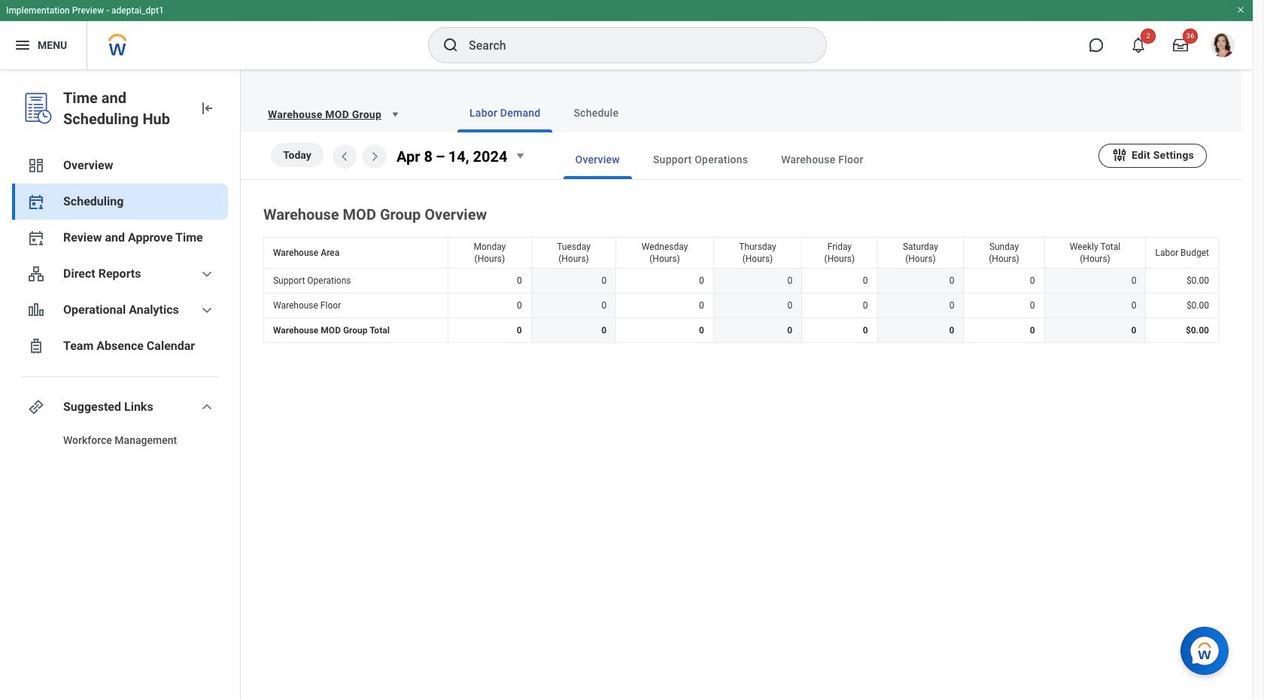 Task type: vqa. For each thing, say whether or not it's contained in the screenshot.
9+ to the bottom
no



Task type: describe. For each thing, give the bounding box(es) containing it.
1 horizontal spatial caret down small image
[[511, 147, 529, 165]]

navigation pane region
[[0, 69, 241, 699]]

1 vertical spatial tab list
[[533, 140, 1099, 179]]

justify image
[[14, 36, 32, 54]]

transformation import image
[[198, 99, 216, 117]]

0 vertical spatial tab list
[[428, 93, 1224, 133]]

chevron left small image
[[336, 147, 354, 166]]

configure image
[[1112, 146, 1129, 163]]

chevron right small image
[[366, 147, 384, 166]]

task timeoff image
[[27, 337, 45, 355]]

close environment banner image
[[1237, 5, 1246, 14]]



Task type: locate. For each thing, give the bounding box(es) containing it.
2 chevron down small image from the top
[[198, 301, 216, 319]]

0 vertical spatial caret down small image
[[388, 107, 403, 122]]

banner
[[0, 0, 1254, 69]]

Search Workday  search field
[[469, 29, 796, 62]]

caret down small image
[[388, 107, 403, 122], [511, 147, 529, 165]]

notifications large image
[[1132, 38, 1147, 53]]

time and scheduling hub element
[[63, 87, 186, 129]]

profile logan mcneil image
[[1211, 33, 1236, 60]]

calendar user solid image
[[27, 229, 45, 247]]

link image
[[27, 398, 45, 416]]

chevron down small image for view team image
[[198, 265, 216, 283]]

tab panel
[[241, 133, 1242, 346]]

calendar user solid image
[[27, 193, 45, 211]]

chevron down small image
[[198, 265, 216, 283], [198, 301, 216, 319]]

search image
[[442, 36, 460, 54]]

chart image
[[27, 301, 45, 319]]

1 chevron down small image from the top
[[198, 265, 216, 283]]

chevron down small image for chart image
[[198, 301, 216, 319]]

1 vertical spatial caret down small image
[[511, 147, 529, 165]]

inbox large image
[[1174, 38, 1189, 53]]

dashboard image
[[27, 157, 45, 175]]

view team image
[[27, 265, 45, 283]]

1 vertical spatial chevron down small image
[[198, 301, 216, 319]]

chevron down small image
[[198, 398, 216, 416]]

tab list
[[428, 93, 1224, 133], [533, 140, 1099, 179]]

0 horizontal spatial caret down small image
[[388, 107, 403, 122]]

0 vertical spatial chevron down small image
[[198, 265, 216, 283]]



